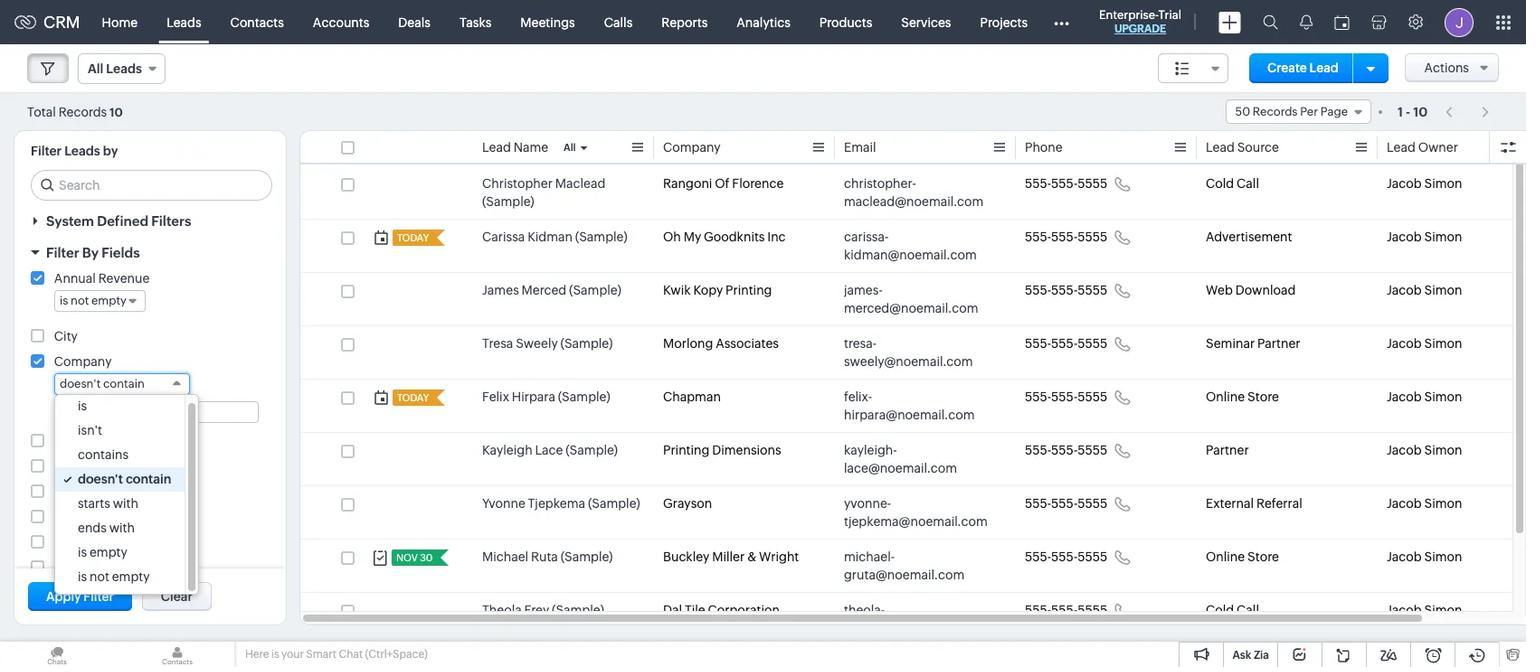 Task type: describe. For each thing, give the bounding box(es) containing it.
accounts
[[313, 15, 369, 29]]

lead for lead source
[[1206, 140, 1235, 155]]

kwik kopy printing
[[663, 283, 772, 298]]

nov 30
[[396, 553, 433, 564]]

call for christopher- maclead@noemail.com
[[1237, 176, 1259, 191]]

james-
[[844, 283, 883, 298]]

starts with
[[78, 497, 138, 511]]

jacob simon for kayleigh- lace@noemail.com
[[1387, 443, 1462, 458]]

converted deal
[[54, 485, 145, 499]]

1 vertical spatial leads
[[64, 144, 100, 158]]

dal tile corporation
[[663, 603, 780, 618]]

account
[[119, 434, 170, 449]]

lace
[[535, 443, 563, 458]]

converted contact
[[54, 460, 167, 474]]

call for theola- frey@noemail.com
[[1237, 603, 1259, 618]]

hirpara@noemail.com
[[844, 408, 975, 422]]

by
[[103, 144, 118, 158]]

maclead
[[555, 176, 606, 191]]

is left "your"
[[271, 649, 279, 661]]

kayleigh
[[482, 443, 532, 458]]

yvonne tjepkema (sample)
[[482, 497, 640, 511]]

jacob simon for tresa- sweely@noemail.com
[[1387, 337, 1462, 351]]

lead source
[[1206, 140, 1279, 155]]

reports link
[[647, 0, 722, 44]]

5 555-555-5555 from the top
[[1025, 390, 1107, 404]]

owner
[[1418, 140, 1458, 155]]

jacob for james- merced@noemail.com
[[1387, 283, 1422, 298]]

deals
[[398, 15, 431, 29]]

upgrade
[[1114, 23, 1166, 35]]

total
[[27, 104, 56, 119]]

cold for christopher- maclead@noemail.com
[[1206, 176, 1234, 191]]

james- merced@noemail.com link
[[844, 281, 989, 318]]

Search text field
[[32, 171, 271, 200]]

theola- frey@noemail.com link
[[844, 602, 989, 638]]

filter for filter leads by
[[31, 144, 62, 158]]

zia
[[1254, 649, 1269, 662]]

8 jacob simon from the top
[[1387, 550, 1462, 564]]

frey
[[524, 603, 549, 618]]

1 vertical spatial empty
[[112, 570, 150, 584]]

wright
[[759, 550, 799, 564]]

-
[[1406, 104, 1410, 119]]

contains
[[78, 448, 128, 462]]

filter for filter by fields
[[46, 245, 79, 261]]

simon for theola- frey@noemail.com
[[1424, 603, 1462, 618]]

lead name
[[482, 140, 548, 155]]

created by
[[54, 536, 119, 550]]

simon for christopher- maclead@noemail.com
[[1424, 176, 1462, 191]]

1 - 10
[[1398, 104, 1428, 119]]

services link
[[887, 0, 966, 44]]

create
[[1267, 61, 1307, 75]]

carissa- kidman@noemail.com
[[844, 230, 977, 262]]

starts with option
[[55, 492, 185, 517]]

james merced (sample) link
[[482, 281, 621, 299]]

is for is empty
[[78, 545, 87, 560]]

is for is not empty
[[78, 570, 87, 584]]

merced
[[522, 283, 567, 298]]

kwik
[[663, 283, 691, 298]]

yvonne-
[[844, 497, 891, 511]]

lace@noemail.com
[[844, 461, 957, 476]]

country
[[54, 510, 102, 525]]

8 5555 from the top
[[1078, 550, 1107, 564]]

10 for 1 - 10
[[1413, 104, 1428, 119]]

analytics link
[[722, 0, 805, 44]]

(sample) for felix hirpara (sample)
[[558, 390, 610, 404]]

yvonne tjepkema (sample) link
[[482, 495, 640, 513]]

5555 for theola- frey@noemail.com
[[1078, 603, 1107, 618]]

corporation
[[708, 603, 780, 618]]

1 horizontal spatial leads
[[167, 15, 201, 29]]

5555 for christopher- maclead@noemail.com
[[1078, 176, 1107, 191]]

555-555-5555 for tresa- sweely@noemail.com
[[1025, 337, 1107, 351]]

today link for felix
[[393, 390, 431, 406]]

referral
[[1256, 497, 1302, 511]]

michael ruta (sample)
[[482, 550, 613, 564]]

james merced (sample)
[[482, 283, 621, 298]]

created for created time
[[54, 561, 101, 575]]

goodknits
[[704, 230, 765, 244]]

kidman
[[528, 230, 573, 244]]

kopy
[[693, 283, 723, 298]]

maclead@noemail.com
[[844, 194, 984, 209]]

ends with option
[[55, 517, 185, 541]]

michael-
[[844, 550, 895, 564]]

555-555-5555 for kayleigh- lace@noemail.com
[[1025, 443, 1107, 458]]

tresa sweely (sample)
[[482, 337, 613, 351]]

apply
[[46, 590, 81, 604]]

is empty option
[[55, 541, 185, 565]]

with for starts with
[[113, 497, 138, 511]]

contact
[[119, 460, 167, 474]]

felix
[[482, 390, 509, 404]]

michael ruta (sample) link
[[482, 548, 613, 566]]

yvonne- tjepkema@noemail.com
[[844, 497, 988, 529]]

sweely@noemail.com
[[844, 355, 973, 369]]

jacob simon for james- merced@noemail.com
[[1387, 283, 1462, 298]]

list box containing is
[[55, 394, 199, 594]]

converted for converted account
[[54, 434, 117, 449]]

converted account
[[54, 434, 170, 449]]

yvonne
[[482, 497, 525, 511]]

printing dimensions
[[663, 443, 781, 458]]

contain inside option
[[126, 472, 171, 487]]

seminar
[[1206, 337, 1255, 351]]

doesn't inside doesn't contain field
[[60, 377, 101, 391]]

james- merced@noemail.com
[[844, 283, 978, 316]]

(sample) for yvonne tjepkema (sample)
[[588, 497, 640, 511]]

rangoni
[[663, 176, 712, 191]]

search element
[[1252, 0, 1289, 44]]

dal
[[663, 603, 682, 618]]

is not empty option
[[55, 565, 185, 590]]

8 simon from the top
[[1424, 550, 1462, 564]]

contains option
[[55, 443, 185, 468]]

10 for total records 10
[[110, 105, 123, 119]]

today for felix hirpara (sample)
[[397, 393, 429, 403]]

calls
[[604, 15, 633, 29]]

doesn't contain option
[[55, 468, 185, 492]]

jacob simon for christopher- maclead@noemail.com
[[1387, 176, 1462, 191]]

felix-
[[844, 390, 872, 404]]

(sample) for kayleigh lace (sample)
[[566, 443, 618, 458]]

tresa- sweely@noemail.com
[[844, 337, 973, 369]]

carissa kidman (sample)
[[482, 230, 627, 244]]

simon for tresa- sweely@noemail.com
[[1424, 337, 1462, 351]]

by for filter
[[82, 245, 99, 261]]

annual
[[54, 271, 96, 286]]

jacob simon for yvonne- tjepkema@noemail.com
[[1387, 497, 1462, 511]]

kayleigh- lace@noemail.com
[[844, 443, 957, 476]]

2 simon from the top
[[1424, 230, 1462, 244]]

tasks
[[459, 15, 491, 29]]

my
[[684, 230, 701, 244]]

5555 for james- merced@noemail.com
[[1078, 283, 1107, 298]]

company for country
[[54, 355, 112, 369]]

(sample) for carissa kidman (sample)
[[575, 230, 627, 244]]

calls link
[[590, 0, 647, 44]]

simon for james- merced@noemail.com
[[1424, 283, 1462, 298]]

theola frey (sample) link
[[482, 602, 604, 620]]

nov 30 link
[[392, 550, 434, 566]]

(sample) for james merced (sample)
[[569, 283, 621, 298]]

0 vertical spatial partner
[[1257, 337, 1300, 351]]

apply filter button
[[28, 583, 132, 612]]

morlong
[[663, 337, 713, 351]]

jacob for theola- frey@noemail.com
[[1387, 603, 1422, 618]]

hirpara
[[512, 390, 555, 404]]

felix- hirpara@noemail.com link
[[844, 388, 989, 424]]

simon for yvonne- tjepkema@noemail.com
[[1424, 497, 1462, 511]]

555-555-5555 for yvonne- tjepkema@noemail.com
[[1025, 497, 1107, 511]]

converted for converted contact
[[54, 460, 117, 474]]



Task type: vqa. For each thing, say whether or not it's contained in the screenshot.


Task type: locate. For each thing, give the bounding box(es) containing it.
3 555-555-5555 from the top
[[1025, 283, 1107, 298]]

online store down seminar partner on the right bottom of page
[[1206, 390, 1279, 404]]

company for lead owner
[[663, 140, 721, 155]]

theola frey (sample)
[[482, 603, 604, 618]]

(sample) inside the christopher maclead (sample)
[[482, 194, 534, 209]]

(sample) for theola frey (sample)
[[552, 603, 604, 618]]

0 vertical spatial filter
[[31, 144, 62, 158]]

florence
[[732, 176, 784, 191]]

cold for theola- frey@noemail.com
[[1206, 603, 1234, 618]]

(sample) right lace
[[566, 443, 618, 458]]

555-555-5555 for james- merced@noemail.com
[[1025, 283, 1107, 298]]

cold call for theola- frey@noemail.com
[[1206, 603, 1259, 618]]

cold down the lead source
[[1206, 176, 1234, 191]]

0 vertical spatial today
[[397, 232, 429, 243]]

tasks link
[[445, 0, 506, 44]]

1 vertical spatial partner
[[1206, 443, 1249, 458]]

store for felix- hirpara@noemail.com
[[1247, 390, 1279, 404]]

carissa- kidman@noemail.com link
[[844, 228, 989, 264]]

0 vertical spatial printing
[[726, 283, 772, 298]]

jacob for christopher- maclead@noemail.com
[[1387, 176, 1422, 191]]

2 cold call from the top
[[1206, 603, 1259, 618]]

doesn't contain field
[[54, 374, 190, 395]]

online store down external referral
[[1206, 550, 1279, 564]]

contain inside field
[[103, 377, 145, 391]]

yvonne- tjepkema@noemail.com link
[[844, 495, 989, 531]]

today for carissa kidman (sample)
[[397, 232, 429, 243]]

time
[[104, 561, 133, 575]]

2 converted from the top
[[54, 460, 117, 474]]

michael
[[482, 550, 528, 564]]

created down "created by"
[[54, 561, 101, 575]]

converted for converted deal
[[54, 485, 117, 499]]

1 converted from the top
[[54, 434, 117, 449]]

0 vertical spatial company
[[663, 140, 721, 155]]

555-555-5555
[[1025, 176, 1107, 191], [1025, 230, 1107, 244], [1025, 283, 1107, 298], [1025, 337, 1107, 351], [1025, 390, 1107, 404], [1025, 443, 1107, 458], [1025, 497, 1107, 511], [1025, 550, 1107, 564], [1025, 603, 1107, 618]]

enterprise-
[[1099, 8, 1158, 22]]

1 store from the top
[[1247, 390, 1279, 404]]

christopher-
[[844, 176, 916, 191]]

0 vertical spatial online
[[1206, 390, 1245, 404]]

empty down is empty option
[[112, 570, 150, 584]]

0 vertical spatial contain
[[103, 377, 145, 391]]

1 vertical spatial printing
[[663, 443, 710, 458]]

3 jacob simon from the top
[[1387, 283, 1462, 298]]

christopher- maclead@noemail.com link
[[844, 175, 989, 211]]

2 online from the top
[[1206, 550, 1245, 564]]

online store for felix- hirpara@noemail.com
[[1206, 390, 1279, 404]]

web download
[[1206, 283, 1296, 298]]

filter inside dropdown button
[[46, 245, 79, 261]]

kayleigh-
[[844, 443, 897, 458]]

4 jacob from the top
[[1387, 337, 1422, 351]]

1 vertical spatial call
[[1237, 603, 1259, 618]]

doesn't contain inside option
[[78, 472, 171, 487]]

jacob simon for theola- frey@noemail.com
[[1387, 603, 1462, 618]]

cold up ask at the bottom right
[[1206, 603, 1234, 618]]

store down seminar partner on the right bottom of page
[[1247, 390, 1279, 404]]

1 created from the top
[[54, 536, 101, 550]]

1 vertical spatial contain
[[126, 472, 171, 487]]

simon for kayleigh- lace@noemail.com
[[1424, 443, 1462, 458]]

0 horizontal spatial 10
[[110, 105, 123, 119]]

leads right home at the top
[[167, 15, 201, 29]]

filter leads by
[[31, 144, 118, 158]]

contacts image
[[120, 642, 234, 668]]

christopher maclead (sample)
[[482, 176, 606, 209]]

0 horizontal spatial printing
[[663, 443, 710, 458]]

accounts link
[[298, 0, 384, 44]]

(sample) right merced
[[569, 283, 621, 298]]

meetings
[[520, 15, 575, 29]]

kayleigh- lace@noemail.com link
[[844, 441, 989, 478]]

555-555-5555 for theola- frey@noemail.com
[[1025, 603, 1107, 618]]

with inside option
[[109, 521, 135, 536]]

0 horizontal spatial by
[[82, 245, 99, 261]]

lead for lead name
[[482, 140, 511, 155]]

9 jacob from the top
[[1387, 603, 1422, 618]]

0 vertical spatial with
[[113, 497, 138, 511]]

is left the not
[[78, 570, 87, 584]]

5 simon from the top
[[1424, 390, 1462, 404]]

converted up converted contact
[[54, 434, 117, 449]]

1 vertical spatial online
[[1206, 550, 1245, 564]]

2 vertical spatial filter
[[83, 590, 114, 604]]

(sample) right tjepkema
[[588, 497, 640, 511]]

(sample) for michael ruta (sample)
[[561, 550, 613, 564]]

today
[[397, 232, 429, 243], [397, 393, 429, 403]]

1 vertical spatial store
[[1247, 550, 1279, 564]]

(sample) right ruta at the left bottom of the page
[[561, 550, 613, 564]]

(sample) for tresa sweely (sample)
[[560, 337, 613, 351]]

5555 for tresa- sweely@noemail.com
[[1078, 337, 1107, 351]]

online for michael- gruta@noemail.com
[[1206, 550, 1245, 564]]

4 simon from the top
[[1424, 337, 1462, 351]]

(sample)
[[482, 194, 534, 209], [575, 230, 627, 244], [569, 283, 621, 298], [560, 337, 613, 351], [558, 390, 610, 404], [566, 443, 618, 458], [588, 497, 640, 511], [561, 550, 613, 564], [552, 603, 604, 618]]

0 vertical spatial today link
[[393, 230, 431, 246]]

enterprise-trial upgrade
[[1099, 8, 1181, 35]]

today link for carissa
[[393, 230, 431, 246]]

online down external
[[1206, 550, 1245, 564]]

is for is
[[78, 399, 87, 413]]

filter down the not
[[83, 590, 114, 604]]

9 simon from the top
[[1424, 603, 1462, 618]]

felix- hirpara@noemail.com
[[844, 390, 975, 422]]

doesn't contain down contains option
[[78, 472, 171, 487]]

online for felix- hirpara@noemail.com
[[1206, 390, 1245, 404]]

printing
[[726, 283, 772, 298], [663, 443, 710, 458]]

projects link
[[966, 0, 1042, 44]]

cold call down the lead source
[[1206, 176, 1259, 191]]

lead left name
[[482, 140, 511, 155]]

advertisement
[[1206, 230, 1292, 244]]

0 vertical spatial call
[[1237, 176, 1259, 191]]

6 jacob simon from the top
[[1387, 443, 1462, 458]]

0 vertical spatial cold
[[1206, 176, 1234, 191]]

cold call for christopher- maclead@noemail.com
[[1206, 176, 1259, 191]]

jacob for kayleigh- lace@noemail.com
[[1387, 443, 1422, 458]]

isn't option
[[55, 419, 185, 443]]

theola-
[[844, 603, 885, 618]]

0 vertical spatial leads
[[167, 15, 201, 29]]

call up ask zia
[[1237, 603, 1259, 618]]

8 jacob from the top
[[1387, 550, 1422, 564]]

3 jacob from the top
[[1387, 283, 1422, 298]]

filter down the total
[[31, 144, 62, 158]]

search image
[[1263, 14, 1278, 30]]

1 vertical spatial doesn't contain
[[78, 472, 171, 487]]

ask
[[1232, 649, 1251, 662]]

associates
[[716, 337, 779, 351]]

0 vertical spatial online store
[[1206, 390, 1279, 404]]

1 vertical spatial created
[[54, 561, 101, 575]]

by inside dropdown button
[[82, 245, 99, 261]]

converted up country
[[54, 485, 117, 499]]

2 jacob simon from the top
[[1387, 230, 1462, 244]]

oh
[[663, 230, 681, 244]]

contain up is option
[[103, 377, 145, 391]]

james
[[482, 283, 519, 298]]

lead inside "button"
[[1309, 61, 1339, 75]]

is up isn't
[[78, 399, 87, 413]]

Type here text field
[[55, 403, 258, 422]]

(sample) right kidman
[[575, 230, 627, 244]]

0 horizontal spatial leads
[[64, 144, 100, 158]]

row group containing christopher maclead (sample)
[[300, 166, 1526, 668]]

chapman
[[663, 390, 721, 404]]

2 online store from the top
[[1206, 550, 1279, 564]]

7 simon from the top
[[1424, 497, 1462, 511]]

1 online from the top
[[1206, 390, 1245, 404]]

leads left the by
[[64, 144, 100, 158]]

phone
[[1025, 140, 1063, 155]]

0 vertical spatial empty
[[90, 545, 127, 560]]

1 vertical spatial today link
[[393, 390, 431, 406]]

lead right create
[[1309, 61, 1339, 75]]

(sample) right hirpara
[[558, 390, 610, 404]]

create lead button
[[1249, 53, 1357, 83]]

created
[[54, 536, 101, 550], [54, 561, 101, 575]]

here is your smart chat (ctrl+space)
[[245, 649, 428, 661]]

contain down contains option
[[126, 472, 171, 487]]

chats image
[[0, 642, 114, 668]]

1 vertical spatial cold
[[1206, 603, 1234, 618]]

carissa kidman (sample) link
[[482, 228, 627, 246]]

felix hirpara (sample) link
[[482, 388, 610, 406]]

company down city
[[54, 355, 112, 369]]

(sample) down christopher
[[482, 194, 534, 209]]

created for created by
[[54, 536, 101, 550]]

7 jacob from the top
[[1387, 497, 1422, 511]]

1 vertical spatial company
[[54, 355, 112, 369]]

apply filter
[[46, 590, 114, 604]]

1 horizontal spatial partner
[[1257, 337, 1300, 351]]

1 online store from the top
[[1206, 390, 1279, 404]]

nov
[[396, 553, 418, 564]]

1 cold from the top
[[1206, 176, 1234, 191]]

store down external referral
[[1247, 550, 1279, 564]]

lead left 'source'
[[1206, 140, 1235, 155]]

0 vertical spatial doesn't
[[60, 377, 101, 391]]

1 vertical spatial by
[[104, 536, 119, 550]]

isn't
[[78, 423, 102, 438]]

1 vertical spatial doesn't
[[78, 472, 123, 487]]

contacts
[[230, 15, 284, 29]]

6 555-555-5555 from the top
[[1025, 443, 1107, 458]]

partner up external
[[1206, 443, 1249, 458]]

2 5555 from the top
[[1078, 230, 1107, 244]]

(sample) right sweely at the bottom
[[560, 337, 613, 351]]

5555 for kayleigh- lace@noemail.com
[[1078, 443, 1107, 458]]

2 today from the top
[[397, 393, 429, 403]]

1 call from the top
[[1237, 176, 1259, 191]]

doesn't up is option
[[60, 377, 101, 391]]

download
[[1235, 283, 1296, 298]]

10 inside 'total records 10'
[[110, 105, 123, 119]]

michael- gruta@noemail.com
[[844, 550, 964, 583]]

0 vertical spatial cold call
[[1206, 176, 1259, 191]]

2 cold from the top
[[1206, 603, 1234, 618]]

3 5555 from the top
[[1078, 283, 1107, 298]]

navigation
[[1437, 99, 1499, 125]]

jacob for tresa- sweely@noemail.com
[[1387, 337, 1422, 351]]

online store for michael- gruta@noemail.com
[[1206, 550, 1279, 564]]

with down starts with option
[[109, 521, 135, 536]]

call
[[1237, 176, 1259, 191], [1237, 603, 1259, 618]]

6 simon from the top
[[1424, 443, 1462, 458]]

row group
[[300, 166, 1526, 668]]

9 jacob simon from the top
[[1387, 603, 1462, 618]]

1 vertical spatial online store
[[1206, 550, 1279, 564]]

felix hirpara (sample)
[[482, 390, 610, 404]]

here
[[245, 649, 269, 661]]

rangoni of florence
[[663, 176, 784, 191]]

555-555-5555 for christopher- maclead@noemail.com
[[1025, 176, 1107, 191]]

1 vertical spatial cold call
[[1206, 603, 1259, 618]]

by
[[82, 245, 99, 261], [104, 536, 119, 550]]

1 horizontal spatial 10
[[1413, 104, 1428, 119]]

is option
[[55, 394, 185, 419]]

cold
[[1206, 176, 1234, 191], [1206, 603, 1234, 618]]

(sample) right frey
[[552, 603, 604, 618]]

empty up 'time'
[[90, 545, 127, 560]]

2 call from the top
[[1237, 603, 1259, 618]]

1 simon from the top
[[1424, 176, 1462, 191]]

starts
[[78, 497, 110, 511]]

miller
[[712, 550, 745, 564]]

7 jacob simon from the top
[[1387, 497, 1462, 511]]

signals image
[[1300, 14, 1313, 30]]

(sample) for christopher maclead (sample)
[[482, 194, 534, 209]]

clear
[[161, 590, 193, 604]]

partner right seminar at right bottom
[[1257, 337, 1300, 351]]

christopher
[[482, 176, 553, 191]]

signals element
[[1289, 0, 1323, 44]]

printing right kopy
[[726, 283, 772, 298]]

contacts link
[[216, 0, 298, 44]]

lead for lead owner
[[1387, 140, 1416, 155]]

6 5555 from the top
[[1078, 443, 1107, 458]]

email
[[844, 140, 876, 155]]

3 converted from the top
[[54, 485, 117, 499]]

create lead
[[1267, 61, 1339, 75]]

5 5555 from the top
[[1078, 390, 1107, 404]]

10
[[1413, 104, 1428, 119], [110, 105, 123, 119]]

1
[[1398, 104, 1403, 119]]

filter inside button
[[83, 590, 114, 604]]

jacob for yvonne- tjepkema@noemail.com
[[1387, 497, 1422, 511]]

1 5555 from the top
[[1078, 176, 1107, 191]]

0 horizontal spatial company
[[54, 355, 112, 369]]

online down seminar at right bottom
[[1206, 390, 1245, 404]]

doesn't contain inside field
[[60, 377, 145, 391]]

2 created from the top
[[54, 561, 101, 575]]

2 555-555-5555 from the top
[[1025, 230, 1107, 244]]

1 vertical spatial with
[[109, 521, 135, 536]]

is up created time
[[78, 545, 87, 560]]

filter up the annual
[[46, 245, 79, 261]]

6 jacob from the top
[[1387, 443, 1422, 458]]

9 5555 from the top
[[1078, 603, 1107, 618]]

0 vertical spatial store
[[1247, 390, 1279, 404]]

1 horizontal spatial by
[[104, 536, 119, 550]]

10 right records
[[110, 105, 123, 119]]

2 today link from the top
[[393, 390, 431, 406]]

1 horizontal spatial company
[[663, 140, 721, 155]]

external
[[1206, 497, 1254, 511]]

list box
[[55, 394, 199, 594]]

2 jacob from the top
[[1387, 230, 1422, 244]]

1 jacob simon from the top
[[1387, 176, 1462, 191]]

kidman@noemail.com
[[844, 248, 977, 262]]

1 555-555-5555 from the top
[[1025, 176, 1107, 191]]

filter by fields
[[46, 245, 140, 261]]

1 vertical spatial today
[[397, 393, 429, 403]]

1 cold call from the top
[[1206, 176, 1259, 191]]

0 vertical spatial by
[[82, 245, 99, 261]]

1 vertical spatial filter
[[46, 245, 79, 261]]

0 vertical spatial created
[[54, 536, 101, 550]]

1 jacob from the top
[[1387, 176, 1422, 191]]

home
[[102, 15, 138, 29]]

is empty
[[78, 545, 127, 560]]

company up rangoni
[[663, 140, 721, 155]]

leads link
[[152, 0, 216, 44]]

empty
[[90, 545, 127, 560], [112, 570, 150, 584]]

0 horizontal spatial partner
[[1206, 443, 1249, 458]]

chat
[[339, 649, 363, 661]]

created down country
[[54, 536, 101, 550]]

7 555-555-5555 from the top
[[1025, 497, 1107, 511]]

4 555-555-5555 from the top
[[1025, 337, 1107, 351]]

2 vertical spatial converted
[[54, 485, 117, 499]]

converted up converted deal
[[54, 460, 117, 474]]

1 horizontal spatial printing
[[726, 283, 772, 298]]

with for ends with
[[109, 521, 135, 536]]

printing up grayson
[[663, 443, 710, 458]]

5 jacob simon from the top
[[1387, 390, 1462, 404]]

4 5555 from the top
[[1078, 337, 1107, 351]]

with inside option
[[113, 497, 138, 511]]

doesn't down contains
[[78, 472, 123, 487]]

2 store from the top
[[1247, 550, 1279, 564]]

5 jacob from the top
[[1387, 390, 1422, 404]]

7 5555 from the top
[[1078, 497, 1107, 511]]

doesn't inside the doesn't contain option
[[78, 472, 123, 487]]

lead down 1
[[1387, 140, 1416, 155]]

doesn't contain up is option
[[60, 377, 145, 391]]

crm link
[[14, 13, 80, 32]]

9 555-555-5555 from the top
[[1025, 603, 1107, 618]]

cold call up ask at the bottom right
[[1206, 603, 1259, 618]]

by for created
[[104, 536, 119, 550]]

created time
[[54, 561, 133, 575]]

8 555-555-5555 from the top
[[1025, 550, 1107, 564]]

call down the lead source
[[1237, 176, 1259, 191]]

4 jacob simon from the top
[[1387, 337, 1462, 351]]

buckley
[[663, 550, 710, 564]]

store for michael- gruta@noemail.com
[[1247, 550, 1279, 564]]

30
[[420, 553, 433, 564]]

1 today link from the top
[[393, 230, 431, 246]]

ask zia
[[1232, 649, 1269, 662]]

3 simon from the top
[[1424, 283, 1462, 298]]

services
[[901, 15, 951, 29]]

tresa-
[[844, 337, 877, 351]]

sweely
[[516, 337, 558, 351]]

tresa
[[482, 337, 513, 351]]

1 today from the top
[[397, 232, 429, 243]]

tile
[[685, 603, 705, 618]]

with down the doesn't contain option
[[113, 497, 138, 511]]

1 vertical spatial converted
[[54, 460, 117, 474]]

0 vertical spatial converted
[[54, 434, 117, 449]]

10 right - on the right top of page
[[1413, 104, 1428, 119]]

5555 for yvonne- tjepkema@noemail.com
[[1078, 497, 1107, 511]]

0 vertical spatial doesn't contain
[[60, 377, 145, 391]]



